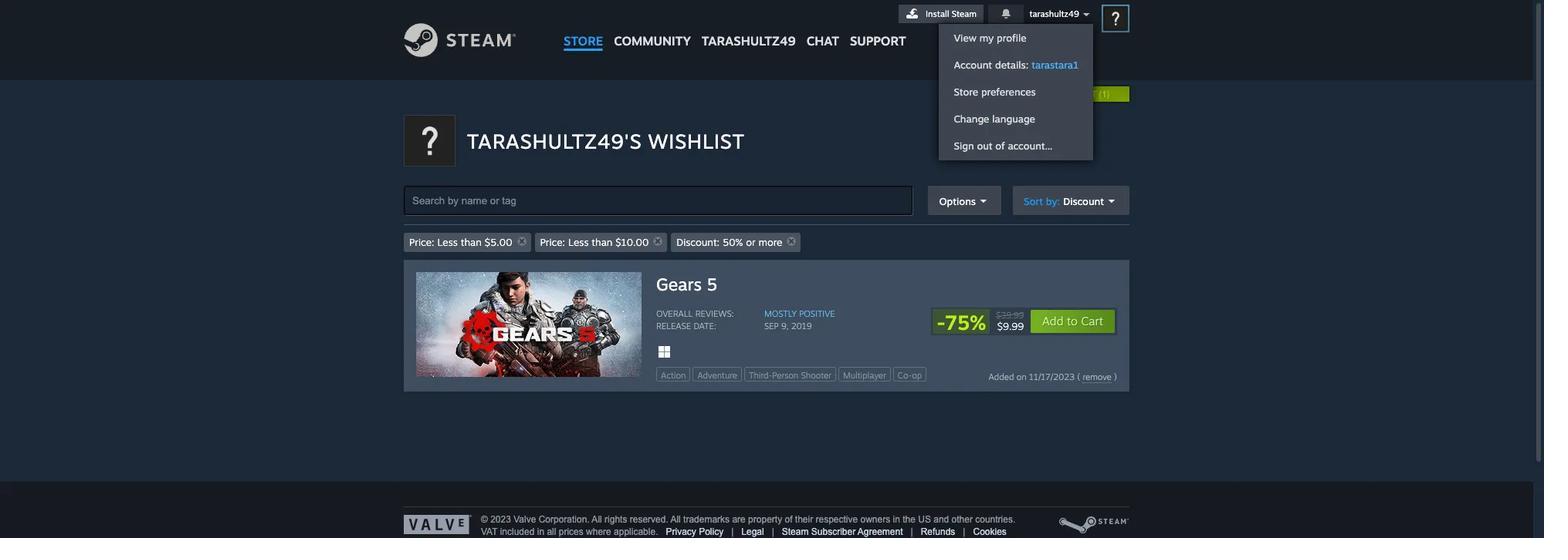 Task type: locate. For each thing, give the bounding box(es) containing it.
of right out
[[995, 140, 1005, 152]]

chat link
[[801, 0, 845, 52]]

0 vertical spatial tarashultz49
[[1029, 8, 1079, 19]]

price: less than $5.00
[[409, 236, 512, 249]]

cookies link
[[973, 527, 1007, 538]]

in left the
[[893, 515, 900, 526]]

1 horizontal spatial valve software image
[[1058, 516, 1130, 536]]

1
[[1102, 90, 1107, 99]]

privacy
[[666, 527, 696, 538]]

legal link
[[741, 527, 764, 538]]

©
[[481, 515, 488, 526]]

2
[[1025, 90, 1030, 99]]

1 price: from the left
[[409, 236, 434, 249]]

1 vertical spatial steam
[[782, 527, 809, 538]]

tarashultz49 link
[[696, 0, 801, 56]]

of left their at the right bottom
[[785, 515, 793, 526]]

sort by: discount
[[1024, 195, 1104, 207]]

than left $5.00
[[461, 236, 482, 249]]

0 horizontal spatial valve software image
[[404, 516, 472, 535]]

1 vertical spatial tarashultz49
[[702, 33, 796, 49]]

are
[[732, 515, 746, 526]]

less left $10.00
[[568, 236, 589, 249]]

price:
[[409, 236, 434, 249], [540, 236, 565, 249]]

steam down their at the right bottom
[[782, 527, 809, 538]]

language
[[992, 113, 1035, 125]]

1 horizontal spatial all
[[670, 515, 681, 526]]

tarashultz49 left chat
[[702, 33, 796, 49]]

$39.99
[[996, 310, 1024, 321]]

wishlist
[[980, 90, 1020, 99]]

1 | from the left
[[731, 527, 734, 538]]

0 horizontal spatial of
[[785, 515, 793, 526]]

)
[[1030, 90, 1033, 99], [1107, 90, 1109, 99], [1114, 372, 1117, 383]]

add to cart link
[[1030, 310, 1116, 334]]

support
[[850, 33, 906, 49]]

1 than from the left
[[461, 236, 482, 249]]

| down the
[[911, 527, 913, 538]]

steam subscriber agreement link
[[782, 527, 903, 538]]

valve
[[514, 515, 536, 526]]

agreement
[[858, 527, 903, 538]]

third-
[[749, 371, 772, 381]]

0 horizontal spatial in
[[537, 527, 544, 538]]

vat
[[481, 527, 497, 538]]

|
[[731, 527, 734, 538], [772, 527, 774, 538], [911, 527, 913, 538], [963, 527, 965, 538]]

countries.
[[975, 515, 1015, 526]]

us
[[918, 515, 931, 526]]

install
[[926, 8, 949, 19]]

overall
[[656, 309, 693, 320]]

options
[[939, 195, 976, 207]]

© 2023 valve corporation.  all rights reserved.  all trademarks are property of their respective owners in the us and other countries. vat included in all prices where applicable. privacy policy | legal | steam subscriber agreement | refunds | cookies
[[481, 515, 1015, 538]]

on
[[1017, 372, 1027, 383]]

mostly
[[764, 309, 797, 320]]

op
[[912, 371, 922, 381]]

Search by name or tag text field
[[404, 186, 913, 215]]

2 valve software image from the left
[[1058, 516, 1130, 536]]

steam up view
[[952, 8, 977, 19]]

5
[[707, 274, 717, 295]]

2 horizontal spatial (
[[1099, 90, 1102, 99]]

0 horizontal spatial less
[[437, 236, 458, 249]]

price: left $5.00
[[409, 236, 434, 249]]

in
[[893, 515, 900, 526], [537, 527, 544, 538]]

of inside 'link'
[[995, 140, 1005, 152]]

and
[[934, 515, 949, 526]]

1 less from the left
[[437, 236, 458, 249]]

1 horizontal spatial of
[[995, 140, 1005, 152]]

0 horizontal spatial steam
[[782, 527, 809, 538]]

account details: tarastara1
[[954, 59, 1079, 71]]

1 horizontal spatial less
[[568, 236, 589, 249]]

valve software image
[[404, 516, 472, 535], [1058, 516, 1130, 536]]

wishlist                 ( 2 )
[[980, 90, 1033, 99]]

sign out of account... link
[[940, 133, 1093, 160]]

my
[[979, 32, 994, 44]]

1 horizontal spatial than
[[592, 236, 613, 249]]

0 horizontal spatial tarashultz49
[[702, 33, 796, 49]]

0 horizontal spatial (
[[1023, 90, 1025, 99]]

price: for price: less than $10.00
[[540, 236, 565, 249]]

view my profile link
[[940, 25, 1093, 52]]

applicable.
[[614, 527, 658, 538]]

( left remove
[[1077, 372, 1080, 383]]

all up where
[[592, 515, 602, 526]]

than
[[461, 236, 482, 249], [592, 236, 613, 249]]

refunds link
[[921, 527, 955, 538]]

0 horizontal spatial )
[[1030, 90, 1033, 99]]

0 horizontal spatial all
[[592, 515, 602, 526]]

( right 2
[[1099, 90, 1102, 99]]

2 less from the left
[[568, 236, 589, 249]]

less left $5.00
[[437, 236, 458, 249]]

legal
[[741, 527, 764, 538]]

store
[[564, 33, 603, 49]]

account
[[954, 59, 992, 71]]

| down are
[[731, 527, 734, 538]]

trademarks
[[683, 515, 730, 526]]

0 vertical spatial steam
[[952, 8, 977, 19]]

included
[[500, 527, 535, 538]]

price: for price: less than $5.00
[[409, 236, 434, 249]]

( for 1
[[1099, 90, 1102, 99]]

more
[[759, 236, 782, 249]]

$9.99
[[997, 320, 1024, 333]]

view
[[954, 32, 977, 44]]

add
[[1042, 314, 1064, 329]]

tarashultz49 up view my profile link
[[1029, 8, 1079, 19]]

adventure
[[698, 371, 737, 381]]

1 vertical spatial of
[[785, 515, 793, 526]]

price: right $5.00
[[540, 236, 565, 249]]

added on 11/17/2023 ( remove )
[[989, 372, 1117, 383]]

steam inside © 2023 valve corporation.  all rights reserved.  all trademarks are property of their respective owners in the us and other countries. vat included in all prices where applicable. privacy policy | legal | steam subscriber agreement | refunds | cookies
[[782, 527, 809, 538]]

to
[[1067, 314, 1078, 329]]

store preferences link
[[940, 79, 1093, 106]]

date:
[[694, 321, 716, 332]]

1 horizontal spatial )
[[1107, 90, 1109, 99]]

discount:
[[676, 236, 720, 249]]

0 vertical spatial of
[[995, 140, 1005, 152]]

all up privacy
[[670, 515, 681, 526]]

community
[[614, 33, 691, 49]]

cart right to
[[1081, 314, 1103, 329]]

( right wishlist
[[1023, 90, 1025, 99]]

rights
[[605, 515, 627, 526]]

steam
[[952, 8, 977, 19], [782, 527, 809, 538]]

0 horizontal spatial than
[[461, 236, 482, 249]]

in left all
[[537, 527, 544, 538]]

tarastara1
[[1032, 59, 1079, 71]]

0 horizontal spatial price:
[[409, 236, 434, 249]]

less
[[437, 236, 458, 249], [568, 236, 589, 249]]

1 horizontal spatial price:
[[540, 236, 565, 249]]

details:
[[995, 59, 1029, 71]]

4 | from the left
[[963, 527, 965, 538]]

cart left 1
[[1074, 90, 1097, 99]]

2 price: from the left
[[540, 236, 565, 249]]

0 vertical spatial in
[[893, 515, 900, 526]]

| down the other
[[963, 527, 965, 538]]

than left $10.00
[[592, 236, 613, 249]]

2 than from the left
[[592, 236, 613, 249]]

| down property
[[772, 527, 774, 538]]

0 vertical spatial cart
[[1074, 90, 1097, 99]]

change language
[[954, 113, 1035, 125]]

9,
[[781, 321, 789, 332]]



Task type: vqa. For each thing, say whether or not it's contained in the screenshot.
the top $59.99
no



Task type: describe. For each thing, give the bounding box(es) containing it.
added
[[989, 372, 1014, 383]]

1 horizontal spatial in
[[893, 515, 900, 526]]

wishlist
[[648, 129, 745, 154]]

multiplayer
[[843, 371, 886, 381]]

cart         ( 1 )
[[1074, 90, 1109, 99]]

respective
[[816, 515, 858, 526]]

corporation.
[[539, 515, 590, 526]]

50%
[[723, 236, 743, 249]]

11/17/2023
[[1029, 372, 1075, 383]]

support link
[[845, 0, 912, 52]]

1 all from the left
[[592, 515, 602, 526]]

2 horizontal spatial )
[[1114, 372, 1117, 383]]

the
[[903, 515, 916, 526]]

chat
[[807, 33, 839, 49]]

1 horizontal spatial (
[[1077, 372, 1080, 383]]

positive
[[799, 309, 835, 320]]

1 horizontal spatial tarashultz49
[[1029, 8, 1079, 19]]

discount:  50% or more
[[676, 236, 782, 249]]

action
[[661, 371, 686, 381]]

3 | from the left
[[911, 527, 913, 538]]

( for 2
[[1023, 90, 1025, 99]]

release
[[656, 321, 691, 332]]

than for $5.00
[[461, 236, 482, 249]]

out
[[977, 140, 993, 152]]

prices
[[559, 527, 583, 538]]

1 horizontal spatial steam
[[952, 8, 977, 19]]

by:
[[1046, 195, 1060, 207]]

policy
[[699, 527, 724, 538]]

sep
[[764, 321, 779, 332]]

1 valve software image from the left
[[404, 516, 472, 535]]

preferences
[[981, 86, 1036, 98]]

2 all from the left
[[670, 515, 681, 526]]

$10.00
[[616, 236, 649, 249]]

where
[[586, 527, 611, 538]]

tarashultz49's wishlist
[[467, 129, 745, 154]]

store preferences
[[954, 86, 1036, 98]]

sep 9, 2019
[[764, 321, 812, 332]]

refunds
[[921, 527, 955, 538]]

all
[[547, 527, 556, 538]]

mostly positive release date:
[[656, 309, 835, 332]]

view my profile
[[954, 32, 1026, 44]]

$5.00
[[485, 236, 512, 249]]

community link
[[609, 0, 696, 56]]

third-person shooter
[[749, 371, 831, 381]]

75%
[[946, 310, 986, 335]]

person
[[772, 371, 798, 381]]

reviews:
[[695, 309, 734, 320]]

add to cart
[[1042, 314, 1103, 329]]

gears 5 link
[[656, 273, 1117, 296]]

tarashultz49's
[[467, 129, 642, 154]]

their
[[795, 515, 813, 526]]

) for 2
[[1030, 90, 1033, 99]]

1 vertical spatial cart
[[1081, 314, 1103, 329]]

change
[[954, 113, 989, 125]]

sign
[[954, 140, 974, 152]]

cookies
[[973, 527, 1007, 538]]

than for $10.00
[[592, 236, 613, 249]]

discount
[[1063, 195, 1104, 207]]

less for $10.00
[[568, 236, 589, 249]]

profile
[[997, 32, 1026, 44]]

account...
[[1008, 140, 1053, 152]]

of inside © 2023 valve corporation.  all rights reserved.  all trademarks are property of their respective owners in the us and other countries. vat included in all prices where applicable. privacy policy | legal | steam subscriber agreement | refunds | cookies
[[785, 515, 793, 526]]

less for $5.00
[[437, 236, 458, 249]]

install steam link
[[899, 5, 984, 23]]

sort
[[1024, 195, 1043, 207]]

other
[[952, 515, 973, 526]]

2 | from the left
[[772, 527, 774, 538]]

store
[[954, 86, 978, 98]]

1 vertical spatial in
[[537, 527, 544, 538]]

owners
[[860, 515, 890, 526]]

shooter
[[801, 371, 831, 381]]

) for 1
[[1107, 90, 1109, 99]]

price: less than $10.00
[[540, 236, 649, 249]]

co-op
[[898, 371, 922, 381]]

2023
[[490, 515, 511, 526]]

tarashultz49 inside 'link'
[[702, 33, 796, 49]]

-75%
[[937, 310, 986, 335]]

-
[[937, 310, 946, 335]]

co-
[[898, 371, 912, 381]]

or
[[746, 236, 756, 249]]

privacy policy link
[[666, 527, 724, 538]]

2019
[[791, 321, 812, 332]]

$39.99 $9.99
[[996, 310, 1024, 333]]

remove
[[1083, 372, 1112, 383]]

subscriber
[[811, 527, 856, 538]]

overall reviews:
[[656, 309, 734, 320]]



